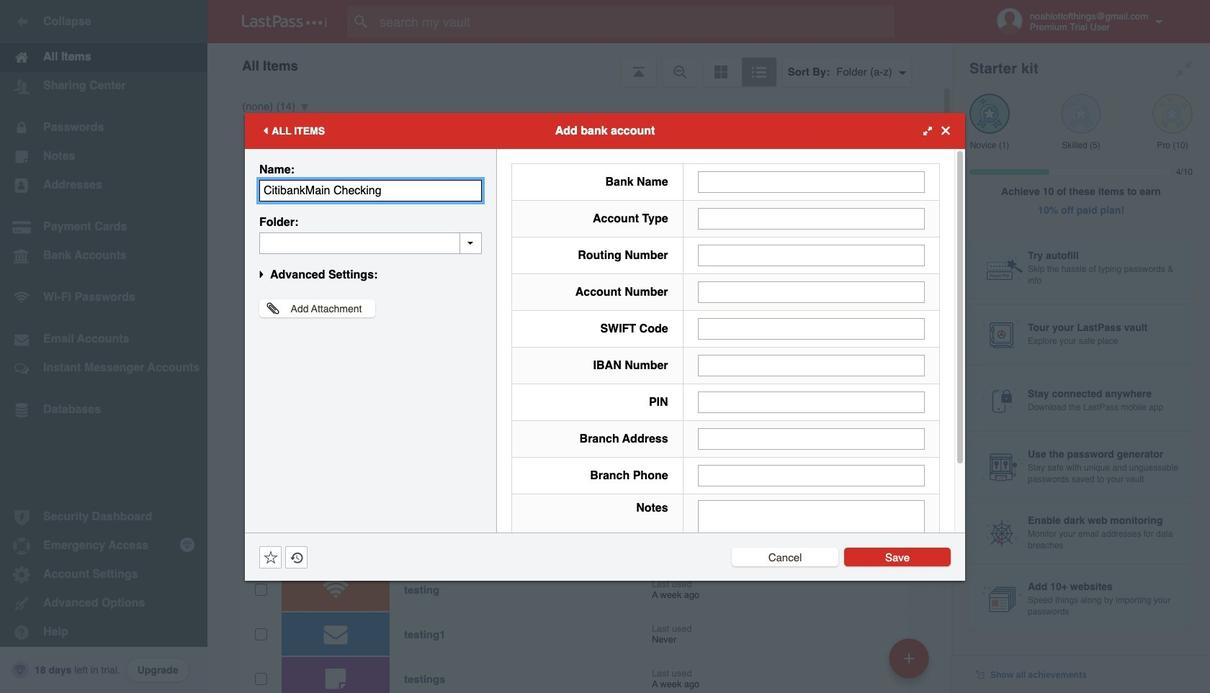 Task type: locate. For each thing, give the bounding box(es) containing it.
None text field
[[698, 171, 925, 193], [698, 318, 925, 340], [698, 428, 925, 450], [698, 500, 925, 590], [698, 171, 925, 193], [698, 318, 925, 340], [698, 428, 925, 450], [698, 500, 925, 590]]

lastpass image
[[242, 15, 327, 28]]

dialog
[[245, 113, 966, 599]]

Search search field
[[347, 6, 923, 37]]

None text field
[[259, 180, 482, 201], [698, 208, 925, 230], [259, 232, 482, 254], [698, 245, 925, 266], [698, 281, 925, 303], [698, 355, 925, 377], [698, 392, 925, 413], [698, 465, 925, 487], [259, 180, 482, 201], [698, 208, 925, 230], [259, 232, 482, 254], [698, 245, 925, 266], [698, 281, 925, 303], [698, 355, 925, 377], [698, 392, 925, 413], [698, 465, 925, 487]]



Task type: describe. For each thing, give the bounding box(es) containing it.
search my vault text field
[[347, 6, 923, 37]]

new item navigation
[[884, 635, 938, 694]]

vault options navigation
[[208, 43, 953, 86]]

main navigation navigation
[[0, 0, 208, 694]]

new item image
[[904, 654, 914, 664]]



